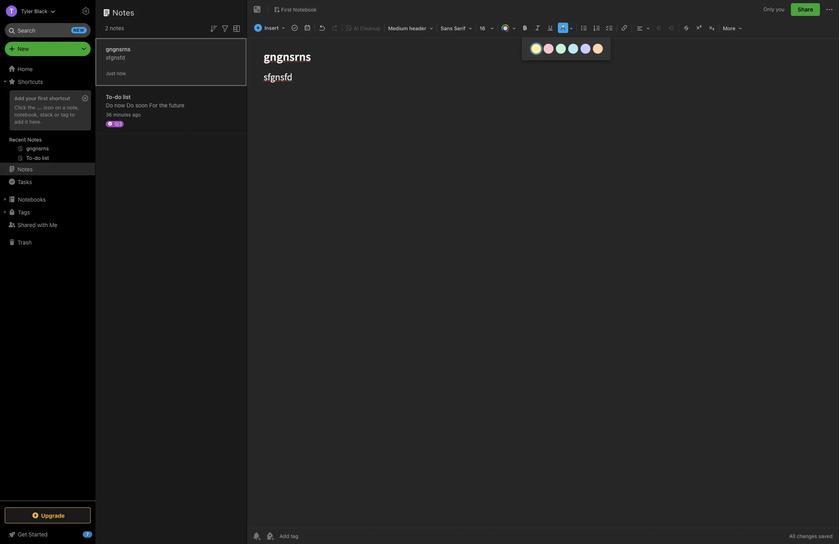 Task type: locate. For each thing, give the bounding box(es) containing it.
0 vertical spatial now
[[117, 70, 126, 76]]

now
[[117, 70, 126, 76], [114, 102, 125, 108]]

36
[[106, 112, 112, 118]]

add
[[14, 118, 23, 125]]

your
[[26, 95, 37, 101]]

add filters image
[[220, 24, 230, 33]]

to-do list do now do soon for the future
[[106, 93, 184, 108]]

home link
[[0, 62, 95, 75]]

notes link
[[0, 163, 95, 175]]

to
[[70, 111, 75, 118]]

expand note image
[[253, 5, 262, 14]]

new
[[17, 45, 29, 52]]

tree
[[0, 62, 95, 500]]

only
[[763, 6, 774, 12]]

all changes saved
[[789, 533, 833, 539]]

2 do from the left
[[127, 102, 134, 108]]

subscript image
[[706, 22, 717, 33]]

the
[[159, 102, 168, 108], [28, 104, 35, 111]]

notes
[[110, 25, 124, 31]]

notes inside group
[[27, 136, 42, 143]]

shortcuts
[[18, 78, 43, 85]]

calendar event image
[[302, 22, 313, 33]]

all
[[789, 533, 795, 539]]

notebooks
[[18, 196, 46, 203]]

add tag image
[[265, 531, 275, 541]]

notes right recent
[[27, 136, 42, 143]]

do down to-
[[106, 102, 113, 108]]

notebooks link
[[0, 193, 95, 206]]

started
[[29, 531, 48, 538]]

36 minutes ago
[[106, 112, 141, 118]]

first
[[38, 95, 48, 101]]

1 horizontal spatial do
[[127, 102, 134, 108]]

future
[[169, 102, 184, 108]]

now down do
[[114, 102, 125, 108]]

notes
[[113, 8, 134, 17], [27, 136, 42, 143], [17, 166, 33, 172]]

Help and Learning task checklist field
[[0, 528, 95, 541]]

superscript image
[[694, 22, 705, 33]]

shortcut
[[49, 95, 70, 101]]

black
[[34, 8, 47, 14]]

1 horizontal spatial the
[[159, 102, 168, 108]]

expand tags image
[[2, 209, 8, 215]]

numbered list image
[[591, 22, 602, 33]]

0 horizontal spatial do
[[106, 102, 113, 108]]

get
[[18, 531, 27, 538]]

Sort options field
[[209, 23, 218, 33]]

the inside group
[[28, 104, 35, 111]]

upgrade button
[[5, 507, 91, 523]]

undo image
[[317, 22, 328, 33]]

get started
[[18, 531, 48, 538]]

serif
[[454, 25, 466, 31]]

group
[[0, 88, 95, 166]]

now right just
[[117, 70, 126, 76]]

tyler black
[[21, 8, 47, 14]]

only you
[[763, 6, 785, 12]]

1 vertical spatial now
[[114, 102, 125, 108]]

strikethrough image
[[681, 22, 692, 33]]

checklist image
[[604, 22, 615, 33]]

saved
[[819, 533, 833, 539]]

medium
[[388, 25, 408, 31]]

7
[[86, 532, 89, 537]]

2 vertical spatial notes
[[17, 166, 33, 172]]

trash link
[[0, 236, 95, 249]]

do
[[106, 102, 113, 108], [127, 102, 134, 108]]

shared with me
[[17, 221, 57, 228]]

new search field
[[10, 23, 87, 37]]

Font size field
[[477, 22, 497, 34]]

notes up notes
[[113, 8, 134, 17]]

the left '...' at top
[[28, 104, 35, 111]]

add your first shortcut
[[14, 95, 70, 101]]

the right for
[[159, 102, 168, 108]]

0 horizontal spatial the
[[28, 104, 35, 111]]

0/3
[[115, 121, 122, 127]]

minutes
[[113, 112, 131, 118]]

do down list at the left top of page
[[127, 102, 134, 108]]

do
[[115, 93, 121, 100]]

first
[[281, 6, 292, 13]]

Font family field
[[438, 22, 475, 34]]

notes up tasks
[[17, 166, 33, 172]]

1 vertical spatial notes
[[27, 136, 42, 143]]

task image
[[289, 22, 300, 33]]

just
[[106, 70, 115, 76]]

share button
[[791, 3, 820, 16]]

first notebook button
[[271, 4, 319, 15]]

add a reminder image
[[252, 531, 261, 541]]

sans serif
[[441, 25, 466, 31]]



Task type: vqa. For each thing, say whether or not it's contained in the screenshot.
tab list
no



Task type: describe. For each thing, give the bounding box(es) containing it.
tyler
[[21, 8, 33, 14]]

...
[[37, 104, 42, 111]]

click
[[14, 104, 26, 111]]

More field
[[720, 22, 745, 34]]

ago
[[132, 112, 141, 118]]

Search text field
[[10, 23, 85, 37]]

sans
[[441, 25, 453, 31]]

Note Editor text field
[[247, 38, 839, 528]]

just now
[[106, 70, 126, 76]]

Alignment field
[[633, 22, 653, 34]]

the inside to-do list do now do soon for the future
[[159, 102, 168, 108]]

Account field
[[0, 3, 55, 19]]

medium header
[[388, 25, 426, 31]]

on
[[55, 104, 61, 111]]

tasks
[[17, 178, 32, 185]]

list
[[123, 93, 131, 100]]

more actions image
[[825, 5, 834, 14]]

more
[[723, 25, 736, 31]]

More actions field
[[825, 3, 834, 16]]

shared with me link
[[0, 218, 95, 231]]

Add filters field
[[220, 23, 230, 33]]

shortcuts button
[[0, 75, 95, 88]]

home
[[17, 65, 33, 72]]

icon on a note, notebook, stack or tag to add it here.
[[14, 104, 79, 125]]

note,
[[67, 104, 79, 111]]

add
[[14, 95, 24, 101]]

click the ...
[[14, 104, 42, 111]]

underline image
[[545, 22, 556, 33]]

bulleted list image
[[579, 22, 590, 33]]

bold image
[[519, 22, 530, 33]]

sfgnsfd
[[106, 54, 125, 61]]

note window element
[[247, 0, 839, 544]]

a
[[62, 104, 65, 111]]

new
[[73, 27, 84, 33]]

1 do from the left
[[106, 102, 113, 108]]

2
[[105, 25, 108, 31]]

0 vertical spatial notes
[[113, 8, 134, 17]]

here.
[[29, 118, 42, 125]]

expand notebooks image
[[2, 196, 8, 202]]

changes
[[797, 533, 817, 539]]

Add tag field
[[279, 532, 338, 540]]

first notebook
[[281, 6, 317, 13]]

recent
[[9, 136, 26, 143]]

gngnsrns
[[106, 46, 131, 52]]

for
[[149, 102, 158, 108]]

header
[[409, 25, 426, 31]]

notebook
[[293, 6, 317, 13]]

share
[[798, 6, 813, 13]]

Font color field
[[499, 22, 519, 34]]

tags button
[[0, 206, 95, 218]]

Insert field
[[252, 22, 288, 33]]

new button
[[5, 42, 91, 56]]

settings image
[[81, 6, 91, 16]]

insert link image
[[619, 22, 630, 33]]

upgrade
[[41, 512, 65, 519]]

2 notes
[[105, 25, 124, 31]]

you
[[776, 6, 785, 12]]

tags
[[18, 209, 30, 215]]

View options field
[[230, 23, 241, 33]]

now inside to-do list do now do soon for the future
[[114, 102, 125, 108]]

Heading level field
[[385, 22, 436, 34]]

16
[[480, 25, 485, 31]]

tree containing home
[[0, 62, 95, 500]]

Highlight field
[[557, 22, 576, 34]]

with
[[37, 221, 48, 228]]

soon
[[135, 102, 148, 108]]

to-
[[106, 93, 115, 100]]

insert
[[264, 25, 279, 31]]

or
[[54, 111, 59, 118]]

click to collapse image
[[92, 529, 98, 539]]

italic image
[[532, 22, 543, 33]]

icon
[[44, 104, 54, 111]]

shared
[[17, 221, 36, 228]]

notebook,
[[14, 111, 39, 118]]

recent notes
[[9, 136, 42, 143]]

it
[[25, 118, 28, 125]]

me
[[49, 221, 57, 228]]

gngnsrns sfgnsfd
[[106, 46, 131, 61]]

tasks button
[[0, 175, 95, 188]]

tag
[[61, 111, 69, 118]]

stack
[[40, 111, 53, 118]]

group containing add your first shortcut
[[0, 88, 95, 166]]

trash
[[17, 239, 32, 246]]



